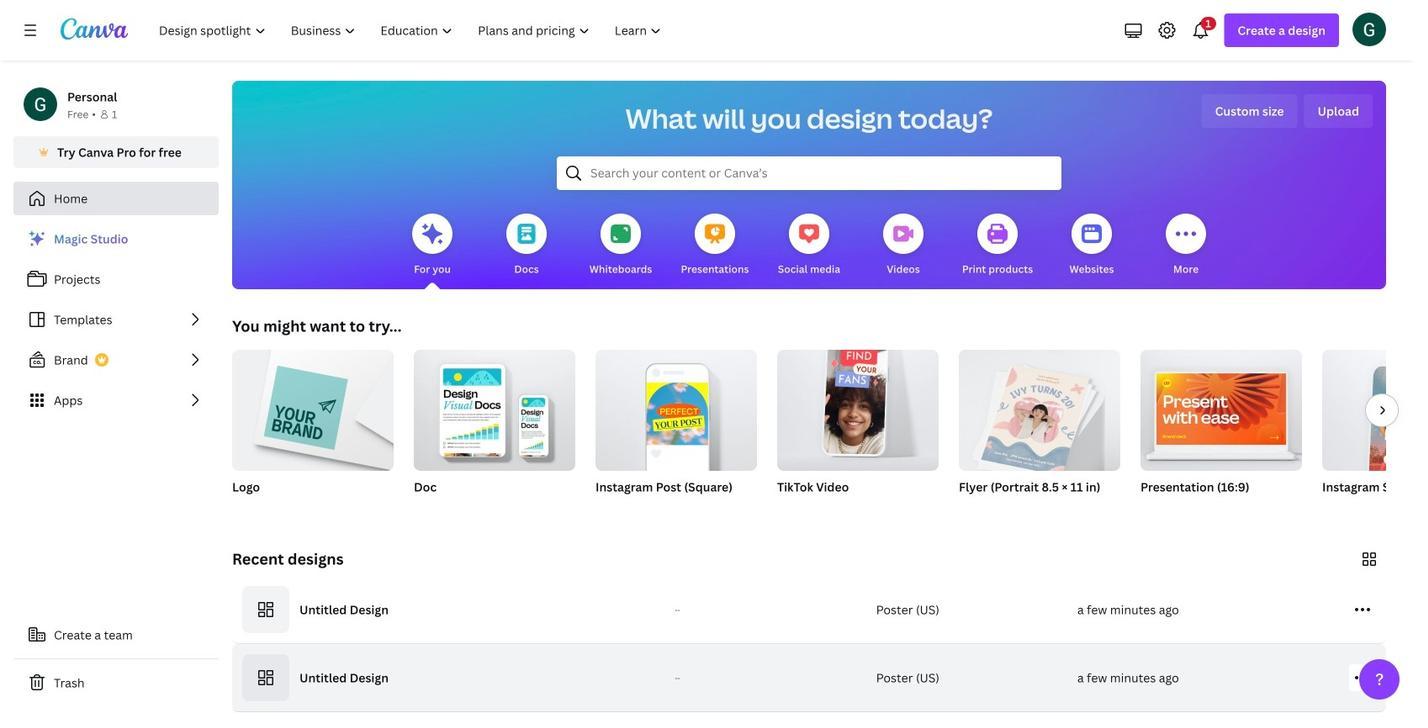 Task type: locate. For each thing, give the bounding box(es) containing it.
group
[[777, 340, 939, 517], [777, 340, 939, 471], [232, 343, 394, 517], [232, 343, 394, 471], [414, 343, 576, 517], [414, 343, 576, 471], [596, 343, 757, 517], [596, 343, 757, 471], [959, 343, 1121, 517], [959, 343, 1121, 477], [1141, 343, 1302, 517], [1141, 343, 1302, 471], [1323, 350, 1414, 517], [1323, 350, 1414, 471]]

None search field
[[557, 157, 1062, 190]]

top level navigation element
[[148, 13, 676, 47]]

list
[[13, 222, 219, 417]]



Task type: vqa. For each thing, say whether or not it's contained in the screenshot.
search box
yes



Task type: describe. For each thing, give the bounding box(es) containing it.
greg robinson image
[[1353, 12, 1387, 46]]

Search search field
[[591, 157, 1028, 189]]



